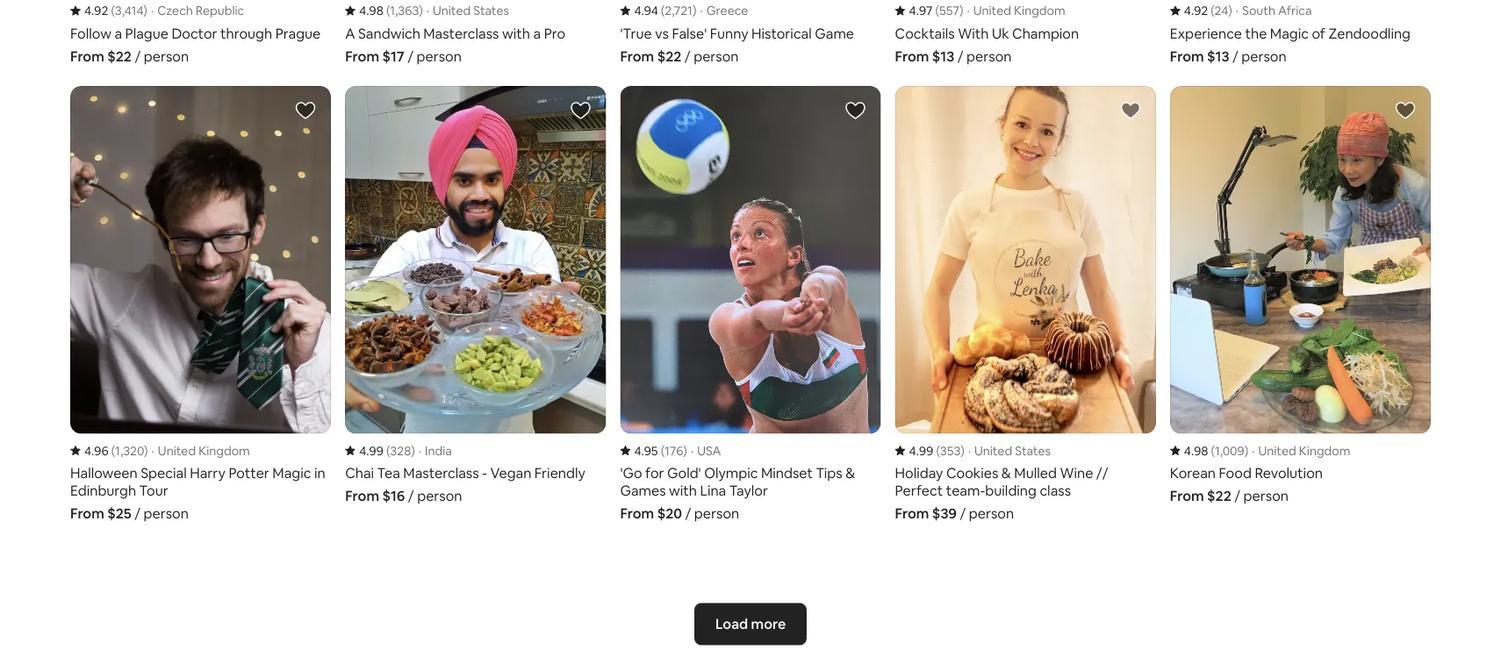 Task type: describe. For each thing, give the bounding box(es) containing it.
) for 4.92 ( 3,414 )
[[143, 3, 147, 18]]

3,414
[[115, 3, 143, 18]]

· united kingdom inside cocktails with uk champion group
[[967, 3, 1066, 18]]

save this experience image for from $20 / person
[[845, 100, 867, 121]]

person inside cocktails with uk champion group
[[967, 47, 1012, 65]]

person inside 'true vs false' funny historical game group
[[694, 47, 739, 65]]

176
[[665, 443, 684, 459]]

· for 4.96 ( 1,320 )
[[152, 443, 154, 459]]

4.98 ( 1,009 )
[[1185, 443, 1249, 459]]

1,363
[[390, 3, 419, 18]]

kingdom for from $22 / person
[[1300, 443, 1351, 459]]

from inside follow a plague doctor through prague group
[[70, 47, 104, 65]]

$13 for 24
[[1208, 47, 1230, 65]]

2,721
[[665, 3, 693, 18]]

) for 4.99 ( 328 )
[[411, 443, 415, 459]]

africa
[[1279, 3, 1313, 18]]

south
[[1243, 3, 1276, 18]]

( for 1,009
[[1212, 443, 1216, 459]]

353
[[940, 443, 961, 459]]

czech
[[157, 3, 193, 18]]

more
[[751, 616, 786, 634]]

/ inside korean food revolution group
[[1235, 487, 1241, 505]]

( for 328
[[386, 443, 390, 459]]

$25
[[107, 505, 131, 523]]

· for 4.92 ( 3,414 )
[[151, 3, 154, 18]]

from inside halloween special harry potter magic in edinburgh tour group
[[70, 505, 104, 523]]

· for 4.92 ( 24 )
[[1236, 3, 1239, 18]]

$13 for 557
[[933, 47, 955, 65]]

from $22 / person inside korean food revolution group
[[1171, 487, 1289, 505]]

4.98 for 4.98 ( 1,363 )
[[359, 3, 384, 18]]

from inside 'go for gold' olympic mindset tips & games with lina taylor group
[[620, 505, 655, 523]]

) for 4.96 ( 1,320 )
[[144, 443, 148, 459]]

holiday cookies & mulled wine // perfect team-building class group
[[896, 86, 1157, 523]]

) for 4.97 ( 557 )
[[960, 3, 964, 18]]

/ inside 'true vs false' funny historical game group
[[685, 47, 691, 65]]

united inside cocktails with uk champion group
[[974, 3, 1012, 18]]

4.99 ( 328 )
[[359, 443, 415, 459]]

( for 176
[[661, 443, 665, 459]]

person inside follow a plague doctor through prague group
[[144, 47, 189, 65]]

4.94
[[635, 3, 659, 18]]

halloween special harry potter magic in edinburgh tour group
[[70, 86, 331, 523]]

republic
[[196, 3, 244, 18]]

experience the magic of zendoodling group
[[1171, 0, 1432, 65]]

$22 inside korean food revolution group
[[1208, 487, 1232, 505]]

kingdom for from $25 / person
[[199, 443, 250, 459]]

rating 4.98 out of 5; 1,363 reviews image
[[345, 3, 423, 18]]

from inside holiday cookies & mulled wine // perfect team-building class group
[[896, 505, 930, 523]]

1,009
[[1216, 443, 1245, 459]]

) for 4.95 ( 176 )
[[684, 443, 688, 459]]

· for 4.97 ( 557 )
[[967, 3, 970, 18]]

) for 4.92 ( 24 )
[[1229, 3, 1233, 18]]

( for 24
[[1211, 3, 1215, 18]]

4.94 ( 2,721 )
[[635, 3, 697, 18]]

load more
[[716, 616, 786, 634]]

/ inside experience the magic of zendoodling group
[[1233, 47, 1239, 65]]

united for from $39 / person
[[975, 443, 1013, 459]]

$17
[[382, 47, 405, 65]]

4.95
[[635, 443, 658, 459]]

$22 for 3,414
[[107, 47, 132, 65]]

united for from $22 / person
[[1259, 443, 1297, 459]]

· for 4.99 ( 353 )
[[968, 443, 971, 459]]

557
[[940, 3, 960, 18]]

united inside a sandwich masterclass with a pro group
[[433, 3, 471, 18]]

united for from $25 / person
[[158, 443, 196, 459]]

( for 1,320
[[111, 443, 115, 459]]

( for 557
[[936, 3, 940, 18]]

rating 4.99 out of 5; 353 reviews image
[[896, 443, 965, 459]]

/ inside halloween special harry potter magic in edinburgh tour group
[[135, 505, 141, 523]]

· greece
[[700, 3, 749, 18]]

rating 4.92 out of 5; 24 reviews image
[[1171, 3, 1233, 18]]

chai tea masterclass - vegan friendly group
[[345, 86, 606, 505]]

save this experience image for from $39 / person
[[1121, 100, 1142, 121]]

/ inside 'go for gold' olympic mindset tips & games with lina taylor group
[[686, 505, 692, 523]]

from $25 / person
[[70, 505, 189, 523]]

a sandwich masterclass with a pro group
[[345, 0, 606, 65]]

( for 2,721
[[661, 3, 665, 18]]

from inside korean food revolution group
[[1171, 487, 1205, 505]]

4.92 for $22
[[84, 3, 108, 18]]

$39
[[933, 505, 957, 523]]

person inside a sandwich masterclass with a pro group
[[417, 47, 462, 65]]

states for 4.98 ( 1,363 )
[[474, 3, 509, 18]]

4.96 ( 1,320 )
[[84, 443, 148, 459]]

person inside holiday cookies & mulled wine // perfect team-building class group
[[969, 505, 1015, 523]]

) for 4.99 ( 353 )
[[961, 443, 965, 459]]



Task type: locate. For each thing, give the bounding box(es) containing it.
from down rating 4.98 out of 5; 1,009 reviews 'image'
[[1171, 487, 1205, 505]]

1 save this experience image from the left
[[570, 100, 591, 121]]

4.99 left 353
[[910, 443, 934, 459]]

1 vertical spatial states
[[1016, 443, 1051, 459]]

4.99 inside chai tea masterclass - vegan friendly group
[[359, 443, 384, 459]]

united right 1,009
[[1259, 443, 1297, 459]]

4.92 for $13
[[1185, 3, 1209, 18]]

save this experience image for from $25 / person
[[295, 100, 316, 121]]

united inside korean food revolution group
[[1259, 443, 1297, 459]]

· czech republic
[[151, 3, 244, 18]]

1 horizontal spatial from $13 / person
[[1171, 47, 1287, 65]]

from down rating 4.92 out of 5; 24 reviews image
[[1171, 47, 1205, 65]]

· for 4.98 ( 1,009 )
[[1253, 443, 1256, 459]]

( inside holiday cookies & mulled wine // perfect team-building class group
[[937, 443, 940, 459]]

from $13 / person inside experience the magic of zendoodling group
[[1171, 47, 1287, 65]]

4.98 left the 1,363
[[359, 3, 384, 18]]

usa
[[698, 443, 722, 459]]

· united kingdom right 557 on the top right of the page
[[967, 3, 1066, 18]]

from $13 / person for 24
[[1171, 47, 1287, 65]]

4.99 left 328
[[359, 443, 384, 459]]

4.98 ( 1,363 )
[[359, 3, 423, 18]]

$22 down 4.94 ( 2,721 )
[[658, 47, 682, 65]]

2 horizontal spatial $22
[[1208, 487, 1232, 505]]

) inside 'true vs false' funny historical game group
[[693, 3, 697, 18]]

$16
[[382, 487, 405, 505]]

load
[[716, 616, 748, 634]]

· for 4.95 ( 176 )
[[691, 443, 694, 459]]

/ down 3,414
[[135, 47, 141, 65]]

) inside korean food revolution group
[[1245, 443, 1249, 459]]

0 horizontal spatial · united kingdom
[[152, 443, 250, 459]]

states inside holiday cookies & mulled wine // perfect team-building class group
[[1016, 443, 1051, 459]]

united inside halloween special harry potter magic in edinburgh tour group
[[158, 443, 196, 459]]

2 from $13 / person from the left
[[1171, 47, 1287, 65]]

1 save this experience image from the left
[[295, 100, 316, 121]]

4.92 left 24
[[1185, 3, 1209, 18]]

·
[[151, 3, 154, 18], [427, 3, 429, 18], [700, 3, 703, 18], [967, 3, 970, 18], [1236, 3, 1239, 18], [152, 443, 154, 459], [419, 443, 422, 459], [691, 443, 694, 459], [968, 443, 971, 459], [1253, 443, 1256, 459]]

1 from $13 / person from the left
[[896, 47, 1012, 65]]

from $22 / person down 1,009
[[1171, 487, 1289, 505]]

4.97
[[910, 3, 933, 18]]

4.92 ( 3,414 )
[[84, 3, 147, 18]]

from $13 / person for 557
[[896, 47, 1012, 65]]

united right the 1,363
[[433, 3, 471, 18]]

from $22 / person down 3,414
[[70, 47, 189, 65]]

1 horizontal spatial · united states
[[968, 443, 1051, 459]]

· united states for 4.98 ( 1,363 )
[[427, 3, 509, 18]]

· inside follow a plague doctor through prague group
[[151, 3, 154, 18]]

· united states inside holiday cookies & mulled wine // perfect team-building class group
[[968, 443, 1051, 459]]

from $22 / person down 2,721
[[620, 47, 739, 65]]

4.98 inside korean food revolution group
[[1185, 443, 1209, 459]]

· inside cocktails with uk champion group
[[967, 3, 970, 18]]

4.99 for $39
[[910, 443, 934, 459]]

4.99 inside holiday cookies & mulled wine // perfect team-building class group
[[910, 443, 934, 459]]

cocktails with uk champion group
[[896, 0, 1157, 65]]

· for 4.94 ( 2,721 )
[[700, 3, 703, 18]]

$20
[[658, 505, 682, 523]]

/ inside group
[[960, 505, 966, 523]]

1 horizontal spatial $13
[[1208, 47, 1230, 65]]

$13
[[933, 47, 955, 65], [1208, 47, 1230, 65]]

· inside halloween special harry potter magic in edinburgh tour group
[[152, 443, 154, 459]]

from $22 / person for 2,721
[[620, 47, 739, 65]]

save this experience image
[[295, 100, 316, 121], [845, 100, 867, 121]]

states
[[474, 3, 509, 18], [1016, 443, 1051, 459]]

) inside holiday cookies & mulled wine // perfect team-building class group
[[961, 443, 965, 459]]

) for 4.98 ( 1,009 )
[[1245, 443, 1249, 459]]

1 4.99 from the left
[[359, 443, 384, 459]]

kingdom
[[1014, 3, 1066, 18], [199, 443, 250, 459], [1300, 443, 1351, 459]]

united
[[433, 3, 471, 18], [974, 3, 1012, 18], [158, 443, 196, 459], [975, 443, 1013, 459], [1259, 443, 1297, 459]]

1,320
[[115, 443, 144, 459]]

0 horizontal spatial from $22 / person
[[70, 47, 189, 65]]

· united kingdom right 1,009
[[1253, 443, 1351, 459]]

from $22 / person inside follow a plague doctor through prague group
[[70, 47, 189, 65]]

/ inside cocktails with uk champion group
[[958, 47, 964, 65]]

· left the india
[[419, 443, 422, 459]]

states inside a sandwich masterclass with a pro group
[[474, 3, 509, 18]]

· inside a sandwich masterclass with a pro group
[[427, 3, 429, 18]]

· right 1,009
[[1253, 443, 1256, 459]]

( inside cocktails with uk champion group
[[936, 3, 940, 18]]

from inside cocktails with uk champion group
[[896, 47, 930, 65]]

0 vertical spatial states
[[474, 3, 509, 18]]

from $13 / person inside cocktails with uk champion group
[[896, 47, 1012, 65]]

0 horizontal spatial kingdom
[[199, 443, 250, 459]]

4.92
[[84, 3, 108, 18], [1185, 3, 1209, 18]]

0 horizontal spatial $22
[[107, 47, 132, 65]]

· united kingdom inside korean food revolution group
[[1253, 443, 1351, 459]]

)
[[143, 3, 147, 18], [419, 3, 423, 18], [693, 3, 697, 18], [960, 3, 964, 18], [1229, 3, 1233, 18], [144, 443, 148, 459], [411, 443, 415, 459], [684, 443, 688, 459], [961, 443, 965, 459], [1245, 443, 1249, 459]]

/ down · south africa
[[1233, 47, 1239, 65]]

'go for gold' olympic mindset tips & games with lina taylor group
[[620, 86, 881, 523]]

kingdom inside halloween special harry potter magic in edinburgh tour group
[[199, 443, 250, 459]]

$22 inside 'true vs false' funny historical game group
[[658, 47, 682, 65]]

) inside experience the magic of zendoodling group
[[1229, 3, 1233, 18]]

0 horizontal spatial · united states
[[427, 3, 509, 18]]

4.98 for 4.98 ( 1,009 )
[[1185, 443, 1209, 459]]

states for 4.99 ( 353 )
[[1016, 443, 1051, 459]]

/ down 1,009
[[1235, 487, 1241, 505]]

4.99
[[359, 443, 384, 459], [910, 443, 934, 459]]

· inside holiday cookies & mulled wine // perfect team-building class group
[[968, 443, 971, 459]]

1 vertical spatial · united states
[[968, 443, 1051, 459]]

from $13 / person
[[896, 47, 1012, 65], [1171, 47, 1287, 65]]

from $22 / person
[[70, 47, 189, 65], [620, 47, 739, 65], [1171, 487, 1289, 505]]

328
[[390, 443, 411, 459]]

$13 inside cocktails with uk champion group
[[933, 47, 955, 65]]

person inside experience the magic of zendoodling group
[[1242, 47, 1287, 65]]

· inside 'true vs false' funny historical game group
[[700, 3, 703, 18]]

save this experience image inside holiday cookies & mulled wine // perfect team-building class group
[[1121, 100, 1142, 121]]

· right 24
[[1236, 3, 1239, 18]]

) for 4.98 ( 1,363 )
[[419, 3, 423, 18]]

from $13 / person down 24
[[1171, 47, 1287, 65]]

· united kingdom for from $22 / person
[[1253, 443, 1351, 459]]

from $16 / person
[[345, 487, 462, 505]]

1 horizontal spatial 4.92
[[1185, 3, 1209, 18]]

0 horizontal spatial 4.99
[[359, 443, 384, 459]]

rating 4.99 out of 5; 328 reviews image
[[345, 443, 415, 459]]

4.92 inside follow a plague doctor through prague group
[[84, 3, 108, 18]]

rating 4.98 out of 5; 1,009 reviews image
[[1171, 443, 1249, 459]]

load more button
[[695, 604, 807, 646]]

· india
[[419, 443, 452, 459]]

from down rating 4.92 out of 5; 3,414 reviews image
[[70, 47, 104, 65]]

united right 557 on the top right of the page
[[974, 3, 1012, 18]]

· for 4.99 ( 328 )
[[419, 443, 422, 459]]

0 vertical spatial · united states
[[427, 3, 509, 18]]

rating 4.94 out of 5; 2,721 reviews image
[[620, 3, 697, 18]]

person inside 'go for gold' olympic mindset tips & games with lina taylor group
[[695, 505, 740, 523]]

3 save this experience image from the left
[[1396, 100, 1417, 121]]

· right the 1,363
[[427, 3, 429, 18]]

from $22 / person for 3,414
[[70, 47, 189, 65]]

/ inside follow a plague doctor through prague group
[[135, 47, 141, 65]]

kingdom inside cocktails with uk champion group
[[1014, 3, 1066, 18]]

0 horizontal spatial states
[[474, 3, 509, 18]]

) inside halloween special harry potter magic in edinburgh tour group
[[144, 443, 148, 459]]

· united kingdom
[[967, 3, 1066, 18], [152, 443, 250, 459], [1253, 443, 1351, 459]]

/ right the $25
[[135, 505, 141, 523]]

states right the 1,363
[[474, 3, 509, 18]]

from $13 / person down 557 on the top right of the page
[[896, 47, 1012, 65]]

( for 353
[[937, 443, 940, 459]]

) inside 'go for gold' olympic mindset tips & games with lina taylor group
[[684, 443, 688, 459]]

$22 down 4.98 ( 1,009 )
[[1208, 487, 1232, 505]]

0 horizontal spatial 4.92
[[84, 3, 108, 18]]

4.99 for $16
[[359, 443, 384, 459]]

( inside 'true vs false' funny historical game group
[[661, 3, 665, 18]]

( inside korean food revolution group
[[1212, 443, 1216, 459]]

/ inside a sandwich masterclass with a pro group
[[408, 47, 414, 65]]

· left czech
[[151, 3, 154, 18]]

1 4.92 from the left
[[84, 3, 108, 18]]

4.97 ( 557 )
[[910, 3, 964, 18]]

· united kingdom inside halloween special harry potter magic in edinburgh tour group
[[152, 443, 250, 459]]

from
[[70, 47, 104, 65], [345, 47, 379, 65], [620, 47, 655, 65], [896, 47, 930, 65], [1171, 47, 1205, 65], [345, 487, 379, 505], [1171, 487, 1205, 505], [70, 505, 104, 523], [620, 505, 655, 523], [896, 505, 930, 523]]

· united states right the 1,363
[[427, 3, 509, 18]]

1 horizontal spatial 4.99
[[910, 443, 934, 459]]

/ down 2,721
[[685, 47, 691, 65]]

1 vertical spatial 4.98
[[1185, 443, 1209, 459]]

/ right $39
[[960, 505, 966, 523]]

from inside experience the magic of zendoodling group
[[1171, 47, 1205, 65]]

4.95 ( 176 )
[[635, 443, 688, 459]]

· right 353
[[968, 443, 971, 459]]

from left $17 at the top of the page
[[345, 47, 379, 65]]

2 4.92 from the left
[[1185, 3, 1209, 18]]

$13 inside experience the magic of zendoodling group
[[1208, 47, 1230, 65]]

2 4.99 from the left
[[910, 443, 934, 459]]

$22
[[107, 47, 132, 65], [658, 47, 682, 65], [1208, 487, 1232, 505]]

· right 557 on the top right of the page
[[967, 3, 970, 18]]

1 horizontal spatial save this experience image
[[845, 100, 867, 121]]

4.98 left 1,009
[[1185, 443, 1209, 459]]

4.98 inside a sandwich masterclass with a pro group
[[359, 3, 384, 18]]

/
[[135, 47, 141, 65], [408, 47, 414, 65], [685, 47, 691, 65], [958, 47, 964, 65], [1233, 47, 1239, 65], [408, 487, 414, 505], [1235, 487, 1241, 505], [135, 505, 141, 523], [686, 505, 692, 523], [960, 505, 966, 523]]

· inside 'go for gold' olympic mindset tips & games with lina taylor group
[[691, 443, 694, 459]]

2 save this experience image from the left
[[1121, 100, 1142, 121]]

/ right $17 at the top of the page
[[408, 47, 414, 65]]

/ right $16 at bottom left
[[408, 487, 414, 505]]

2 horizontal spatial kingdom
[[1300, 443, 1351, 459]]

states right 353
[[1016, 443, 1051, 459]]

'true vs false' funny historical game group
[[620, 0, 881, 65]]

1 horizontal spatial save this experience image
[[1121, 100, 1142, 121]]

from left $16 at bottom left
[[345, 487, 379, 505]]

from inside chai tea masterclass - vegan friendly group
[[345, 487, 379, 505]]

· left usa
[[691, 443, 694, 459]]

person inside halloween special harry potter magic in edinburgh tour group
[[144, 505, 189, 523]]

( inside chai tea masterclass - vegan friendly group
[[386, 443, 390, 459]]

$13 down 557 on the top right of the page
[[933, 47, 955, 65]]

from down 4.97
[[896, 47, 930, 65]]

1 horizontal spatial $22
[[658, 47, 682, 65]]

( inside halloween special harry potter magic in edinburgh tour group
[[111, 443, 115, 459]]

from $39 / person
[[896, 505, 1015, 523]]

$22 down 4.92 ( 3,414 )
[[107, 47, 132, 65]]

( inside 'go for gold' olympic mindset tips & games with lina taylor group
[[661, 443, 665, 459]]

/ inside chai tea masterclass - vegan friendly group
[[408, 487, 414, 505]]

save this experience image inside 'go for gold' olympic mindset tips & games with lina taylor group
[[845, 100, 867, 121]]

from $20 / person
[[620, 505, 740, 523]]

( inside follow a plague doctor through prague group
[[111, 3, 115, 18]]

4.96
[[84, 443, 109, 459]]

) inside a sandwich masterclass with a pro group
[[419, 3, 423, 18]]

/ down 557 on the top right of the page
[[958, 47, 964, 65]]

· inside experience the magic of zendoodling group
[[1236, 3, 1239, 18]]

( for 3,414
[[111, 3, 115, 18]]

united inside holiday cookies & mulled wine // perfect team-building class group
[[975, 443, 1013, 459]]

2 horizontal spatial save this experience image
[[1396, 100, 1417, 121]]

save this experience image inside korean food revolution group
[[1396, 100, 1417, 121]]

from $17 / person
[[345, 47, 462, 65]]

rating 4.95 out of 5; 176 reviews image
[[620, 443, 688, 459]]

1 horizontal spatial · united kingdom
[[967, 3, 1066, 18]]

0 horizontal spatial from $13 / person
[[896, 47, 1012, 65]]

united right 353
[[975, 443, 1013, 459]]

from inside a sandwich masterclass with a pro group
[[345, 47, 379, 65]]

2 save this experience image from the left
[[845, 100, 867, 121]]

save this experience image inside chai tea masterclass - vegan friendly group
[[570, 100, 591, 121]]

person
[[144, 47, 189, 65], [417, 47, 462, 65], [694, 47, 739, 65], [967, 47, 1012, 65], [1242, 47, 1287, 65], [417, 487, 462, 505], [1244, 487, 1289, 505], [144, 505, 189, 523], [695, 505, 740, 523], [969, 505, 1015, 523]]

( inside a sandwich masterclass with a pro group
[[386, 3, 390, 18]]

4.98
[[359, 3, 384, 18], [1185, 443, 1209, 459]]

0 vertical spatial 4.98
[[359, 3, 384, 18]]

greece
[[707, 3, 749, 18]]

0 horizontal spatial $13
[[933, 47, 955, 65]]

· right 2,721
[[700, 3, 703, 18]]

· for 4.98 ( 1,363 )
[[427, 3, 429, 18]]

4.92 left 3,414
[[84, 3, 108, 18]]

$13 down 24
[[1208, 47, 1230, 65]]

from left the $25
[[70, 505, 104, 523]]

1 horizontal spatial kingdom
[[1014, 3, 1066, 18]]

· united kingdom right the 1,320
[[152, 443, 250, 459]]

4.99 ( 353 )
[[910, 443, 965, 459]]

from left $39
[[896, 505, 930, 523]]

save this experience image for from $22 / person
[[1396, 100, 1417, 121]]

1 horizontal spatial 4.98
[[1185, 443, 1209, 459]]

· right the 1,320
[[152, 443, 154, 459]]

) inside cocktails with uk champion group
[[960, 3, 964, 18]]

24
[[1215, 3, 1229, 18]]

from down 4.94
[[620, 47, 655, 65]]

· united states inside a sandwich masterclass with a pro group
[[427, 3, 509, 18]]

) inside follow a plague doctor through prague group
[[143, 3, 147, 18]]

· united states
[[427, 3, 509, 18], [968, 443, 1051, 459]]

· united states for 4.99 ( 353 )
[[968, 443, 1051, 459]]

from inside 'true vs false' funny historical game group
[[620, 47, 655, 65]]

· inside korean food revolution group
[[1253, 443, 1256, 459]]

4.92 inside experience the magic of zendoodling group
[[1185, 3, 1209, 18]]

2 $13 from the left
[[1208, 47, 1230, 65]]

kingdom inside korean food revolution group
[[1300, 443, 1351, 459]]

follow a plague doctor through prague group
[[70, 0, 331, 65]]

save this experience image for from $16 / person
[[570, 100, 591, 121]]

1 horizontal spatial from $22 / person
[[620, 47, 739, 65]]

) for 4.94 ( 2,721 )
[[693, 3, 697, 18]]

korean food revolution group
[[1171, 86, 1432, 505]]

2 horizontal spatial from $22 / person
[[1171, 487, 1289, 505]]

person inside korean food revolution group
[[1244, 487, 1289, 505]]

$22 for 2,721
[[658, 47, 682, 65]]

· inside chai tea masterclass - vegan friendly group
[[419, 443, 422, 459]]

0 horizontal spatial 4.98
[[359, 3, 384, 18]]

united right the 1,320
[[158, 443, 196, 459]]

rating 4.96 out of 5; 1,320 reviews image
[[70, 443, 148, 459]]

0 horizontal spatial save this experience image
[[570, 100, 591, 121]]

· united states right 353
[[968, 443, 1051, 459]]

$22 inside follow a plague doctor through prague group
[[107, 47, 132, 65]]

person inside chai tea masterclass - vegan friendly group
[[417, 487, 462, 505]]

from $22 / person inside 'true vs false' funny historical game group
[[620, 47, 739, 65]]

· united kingdom for from $25 / person
[[152, 443, 250, 459]]

(
[[111, 3, 115, 18], [386, 3, 390, 18], [661, 3, 665, 18], [936, 3, 940, 18], [1211, 3, 1215, 18], [111, 443, 115, 459], [386, 443, 390, 459], [661, 443, 665, 459], [937, 443, 940, 459], [1212, 443, 1216, 459]]

) inside chai tea masterclass - vegan friendly group
[[411, 443, 415, 459]]

· south africa
[[1236, 3, 1313, 18]]

( for 1,363
[[386, 3, 390, 18]]

save this experience image
[[570, 100, 591, 121], [1121, 100, 1142, 121], [1396, 100, 1417, 121]]

2 horizontal spatial · united kingdom
[[1253, 443, 1351, 459]]

from left the $20
[[620, 505, 655, 523]]

4.92 ( 24 )
[[1185, 3, 1233, 18]]

0 horizontal spatial save this experience image
[[295, 100, 316, 121]]

rating 4.92 out of 5; 3,414 reviews image
[[70, 3, 147, 18]]

/ right the $20
[[686, 505, 692, 523]]

1 $13 from the left
[[933, 47, 955, 65]]

· usa
[[691, 443, 722, 459]]

1 horizontal spatial states
[[1016, 443, 1051, 459]]

rating 4.97 out of 5; 557 reviews image
[[896, 3, 964, 18]]

india
[[425, 443, 452, 459]]

( inside experience the magic of zendoodling group
[[1211, 3, 1215, 18]]



Task type: vqa. For each thing, say whether or not it's contained in the screenshot.
· United Kingdom for From $25 / person
yes



